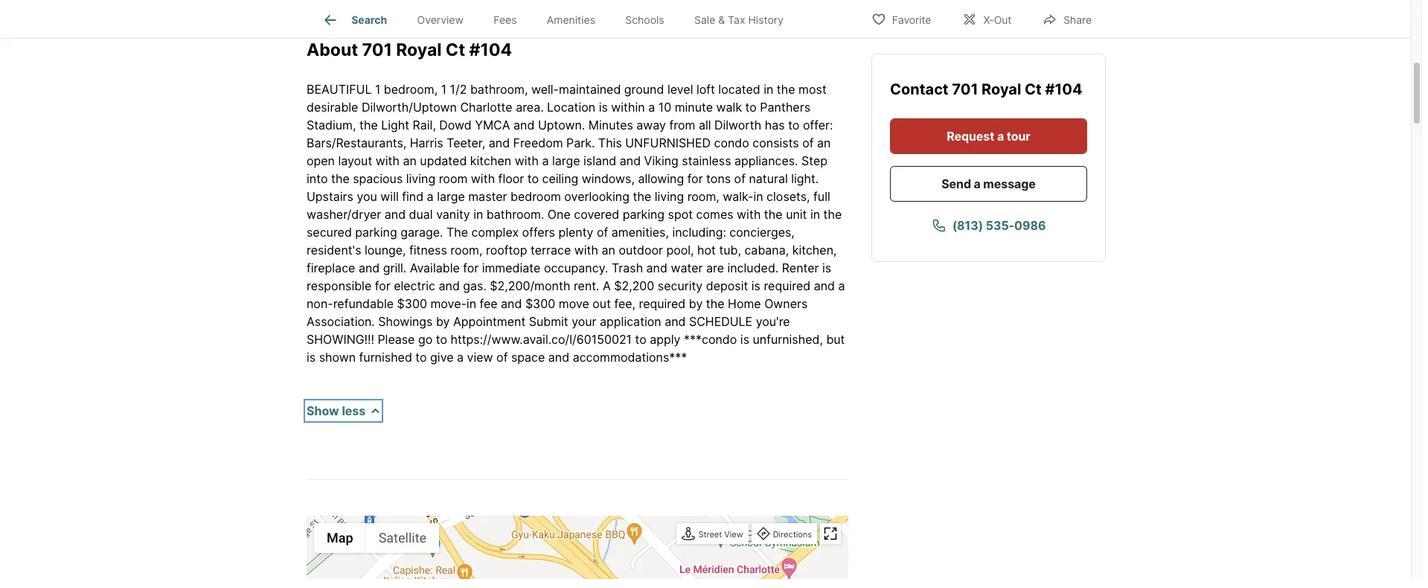 Task type: describe. For each thing, give the bounding box(es) containing it.
kitchen,
[[792, 242, 837, 257]]

amenities,
[[612, 225, 669, 239]]

complex
[[471, 225, 519, 239]]

0 horizontal spatial by
[[436, 314, 450, 329]]

go
[[418, 332, 433, 347]]

water
[[671, 260, 703, 275]]

map region
[[263, 333, 1026, 579]]

1 1 from the left
[[375, 82, 381, 97]]

0 horizontal spatial living
[[406, 171, 436, 186]]

ct for contact 701 royal ct #104
[[1025, 80, 1042, 98]]

fee,
[[614, 296, 636, 311]]

immediate
[[482, 260, 541, 275]]

535-
[[986, 218, 1014, 233]]

and up apply
[[665, 314, 686, 329]]

teeter,
[[447, 135, 485, 150]]

fireplace
[[307, 260, 355, 275]]

2 vertical spatial an
[[602, 242, 615, 257]]

and down renter
[[814, 278, 835, 293]]

freedom
[[513, 135, 563, 150]]

island
[[583, 153, 616, 168]]

uptown.
[[538, 117, 585, 132]]

and down area.
[[514, 117, 535, 132]]

most
[[799, 82, 827, 97]]

into
[[307, 171, 328, 186]]

offer:
[[803, 117, 833, 132]]

with down walk- at top right
[[737, 207, 761, 222]]

well-
[[531, 82, 559, 97]]

level
[[668, 82, 693, 97]]

included.
[[727, 260, 779, 275]]

schools
[[625, 14, 664, 26]]

royal for contact
[[982, 80, 1021, 98]]

(813)
[[952, 218, 983, 233]]

history
[[748, 14, 784, 26]]

is down included.
[[752, 278, 761, 293]]

a left tour
[[997, 129, 1004, 144]]

and down outdoor
[[646, 260, 668, 275]]

ceiling
[[542, 171, 578, 186]]

occupancy.
[[544, 260, 608, 275]]

satellite button
[[366, 523, 439, 553]]

concierges,
[[730, 225, 795, 239]]

favorite button
[[859, 3, 944, 34]]

bathroom,
[[470, 82, 528, 97]]

please
[[378, 332, 415, 347]]

to right has
[[788, 117, 800, 132]]

the up schedule
[[706, 296, 725, 311]]

0986
[[1014, 218, 1046, 233]]

x-
[[983, 13, 994, 26]]

and down will
[[385, 207, 406, 222]]

has
[[765, 117, 785, 132]]

map button
[[314, 523, 366, 553]]

in down the natural
[[754, 189, 763, 204]]

located
[[718, 82, 760, 97]]

spot
[[668, 207, 693, 222]]

the up concierges,
[[764, 207, 783, 222]]

1 $300 from the left
[[397, 296, 427, 311]]

directions button
[[753, 525, 816, 545]]

search
[[351, 14, 387, 26]]

pool,
[[666, 242, 694, 257]]

dilworth/uptown
[[362, 100, 457, 114]]

are
[[706, 260, 724, 275]]

of up step
[[802, 135, 814, 150]]

contact
[[890, 80, 949, 98]]

amenities tab
[[532, 2, 610, 38]]

vanity
[[436, 207, 470, 222]]

fitness
[[409, 242, 447, 257]]

0 horizontal spatial parking
[[355, 225, 397, 239]]

#104 for about 701 royal ct #104
[[469, 39, 512, 60]]

outdoor
[[619, 242, 663, 257]]

secured
[[307, 225, 352, 239]]

1 horizontal spatial by
[[689, 296, 703, 311]]

a right send
[[974, 176, 981, 191]]

schedule
[[689, 314, 753, 329]]

all
[[699, 117, 711, 132]]

$2,200
[[614, 278, 654, 293]]

https://www.avail.co/l/60150021
[[451, 332, 632, 347]]

appliances.
[[735, 153, 798, 168]]

a left the 10
[[648, 100, 655, 114]]

windows,
[[582, 171, 635, 186]]

this
[[598, 135, 622, 150]]

submit
[[529, 314, 568, 329]]

full
[[814, 189, 830, 204]]

view
[[724, 529, 743, 539]]

rent.
[[574, 278, 599, 293]]

harris
[[410, 135, 443, 150]]

is left shown
[[307, 350, 316, 365]]

and down the ymca at the left top
[[489, 135, 510, 150]]

street view button
[[678, 525, 747, 545]]

in down master
[[474, 207, 483, 222]]

dilworth
[[714, 117, 762, 132]]

fees tab
[[479, 2, 532, 38]]

location
[[547, 100, 596, 114]]

less
[[342, 403, 366, 418]]

bedroom
[[511, 189, 561, 204]]

701 for about
[[362, 39, 392, 60]]

resident's
[[307, 242, 361, 257]]

accommodations***
[[573, 350, 687, 365]]

to right 'go'
[[436, 332, 447, 347]]

upstairs
[[307, 189, 353, 204]]

and right 'fee'
[[501, 296, 522, 311]]

2 1 from the left
[[441, 82, 447, 97]]

and down https://www.avail.co/l/60150021
[[548, 350, 569, 365]]

within
[[611, 100, 645, 114]]

including:
[[672, 225, 726, 239]]

menu bar containing map
[[314, 523, 439, 553]]

minutes
[[589, 117, 633, 132]]

electric
[[394, 278, 435, 293]]

closets,
[[767, 189, 810, 204]]

condo
[[714, 135, 749, 150]]

unfurnished
[[625, 135, 711, 150]]

1 horizontal spatial room,
[[687, 189, 720, 204]]

terrace
[[531, 242, 571, 257]]

plenty
[[559, 225, 594, 239]]

tub,
[[719, 242, 741, 257]]

away
[[637, 117, 666, 132]]

room
[[439, 171, 468, 186]]

and up 'move-'
[[439, 278, 460, 293]]

non-
[[307, 296, 333, 311]]

offers
[[522, 225, 555, 239]]

satellite
[[379, 530, 426, 546]]

hot
[[697, 242, 716, 257]]

0 horizontal spatial large
[[437, 189, 465, 204]]

1 vertical spatial room,
[[451, 242, 483, 257]]

the up panthers
[[777, 82, 795, 97]]



Task type: vqa. For each thing, say whether or not it's contained in the screenshot.
Sell
no



Task type: locate. For each thing, give the bounding box(es) containing it.
about
[[307, 39, 358, 60]]

you're
[[756, 314, 790, 329]]

home
[[728, 296, 761, 311]]

1 horizontal spatial parking
[[623, 207, 665, 222]]

1 horizontal spatial 1
[[441, 82, 447, 97]]

10
[[658, 100, 671, 114]]

covered
[[574, 207, 619, 222]]

and down lounge,
[[359, 260, 380, 275]]

0 vertical spatial by
[[689, 296, 703, 311]]

1 left bedroom,
[[375, 82, 381, 97]]

#104 for contact 701 royal ct #104
[[1045, 80, 1083, 98]]

1 horizontal spatial an
[[602, 242, 615, 257]]

send a message
[[942, 176, 1036, 191]]

give
[[430, 350, 454, 365]]

an down the harris
[[403, 153, 417, 168]]

1 vertical spatial ct
[[1025, 80, 1042, 98]]

minute
[[675, 100, 713, 114]]

0 horizontal spatial 701
[[362, 39, 392, 60]]

0 vertical spatial living
[[406, 171, 436, 186]]

for down grill.
[[375, 278, 390, 293]]

a down "freedom"
[[542, 153, 549, 168]]

view
[[467, 350, 493, 365]]

0 horizontal spatial $300
[[397, 296, 427, 311]]

responsible
[[307, 278, 372, 293]]

beautiful
[[307, 82, 372, 97]]

tab list
[[307, 0, 811, 38]]

of up walk- at top right
[[734, 171, 746, 186]]

1 horizontal spatial for
[[463, 260, 479, 275]]

0 vertical spatial room,
[[687, 189, 720, 204]]

a right the 'find'
[[427, 189, 434, 204]]

park.
[[566, 135, 595, 150]]

1 vertical spatial parking
[[355, 225, 397, 239]]

701 for contact
[[952, 80, 978, 98]]

to down application
[[635, 332, 647, 347]]

1 vertical spatial living
[[655, 189, 684, 204]]

in
[[764, 82, 774, 97], [754, 189, 763, 204], [474, 207, 483, 222], [810, 207, 820, 222], [467, 296, 476, 311]]

with down "freedom"
[[515, 153, 539, 168]]

natural
[[749, 171, 788, 186]]

to down located
[[745, 100, 757, 114]]

large up ceiling on the top of page
[[552, 153, 580, 168]]

1 vertical spatial for
[[463, 260, 479, 275]]

schools tab
[[610, 2, 679, 38]]

consists
[[753, 135, 799, 150]]

1 vertical spatial large
[[437, 189, 465, 204]]

deposit
[[706, 278, 748, 293]]

0 horizontal spatial an
[[403, 153, 417, 168]]

with up spacious
[[376, 153, 400, 168]]

sale & tax history tab
[[679, 2, 799, 38]]

floor
[[498, 171, 524, 186]]

1 vertical spatial #104
[[1045, 80, 1083, 98]]

$300 up submit
[[525, 296, 555, 311]]

with up master
[[471, 171, 495, 186]]

0 horizontal spatial for
[[375, 278, 390, 293]]

by down security
[[689, 296, 703, 311]]

in left 'fee'
[[467, 296, 476, 311]]

living
[[406, 171, 436, 186], [655, 189, 684, 204]]

1 left 1/2
[[441, 82, 447, 97]]

tax
[[728, 14, 745, 26]]

find
[[402, 189, 424, 204]]

apply
[[650, 332, 681, 347]]

will
[[381, 189, 399, 204]]

large
[[552, 153, 580, 168], [437, 189, 465, 204]]

1 vertical spatial required
[[639, 296, 686, 311]]

0 horizontal spatial 1
[[375, 82, 381, 97]]

message
[[983, 176, 1036, 191]]

0 vertical spatial an
[[817, 135, 831, 150]]

1 horizontal spatial royal
[[982, 80, 1021, 98]]

desirable
[[307, 100, 358, 114]]

the up bars/restaurants,
[[359, 117, 378, 132]]

an down offer:
[[817, 135, 831, 150]]

1 horizontal spatial required
[[764, 278, 811, 293]]

#104 down the share button
[[1045, 80, 1083, 98]]

2 horizontal spatial for
[[687, 171, 703, 186]]

2 $300 from the left
[[525, 296, 555, 311]]

is down 'kitchen,'
[[822, 260, 832, 275]]

updated
[[420, 153, 467, 168]]

required
[[764, 278, 811, 293], [639, 296, 686, 311]]

street view
[[698, 529, 743, 539]]

1 horizontal spatial living
[[655, 189, 684, 204]]

0 vertical spatial parking
[[623, 207, 665, 222]]

ct down overview tab
[[446, 39, 465, 60]]

0 vertical spatial for
[[687, 171, 703, 186]]

to down 'go'
[[416, 350, 427, 365]]

panthers
[[760, 100, 811, 114]]

0 horizontal spatial ct
[[446, 39, 465, 60]]

in right "unit"
[[810, 207, 820, 222]]

ct for about 701 royal ct #104
[[446, 39, 465, 60]]

walk-
[[723, 189, 754, 204]]

is down schedule
[[740, 332, 749, 347]]

701 right contact
[[952, 80, 978, 98]]

furnished
[[359, 350, 412, 365]]

1 vertical spatial by
[[436, 314, 450, 329]]

0 horizontal spatial room,
[[451, 242, 483, 257]]

1 vertical spatial an
[[403, 153, 417, 168]]

the
[[446, 225, 468, 239]]

dowd
[[439, 117, 472, 132]]

rail,
[[413, 117, 436, 132]]

$300 down electric
[[397, 296, 427, 311]]

charlotte
[[460, 100, 513, 114]]

cabana,
[[745, 242, 789, 257]]

(813) 535-0986 button
[[890, 208, 1087, 243]]

is
[[599, 100, 608, 114], [822, 260, 832, 275], [752, 278, 761, 293], [740, 332, 749, 347], [307, 350, 316, 365]]

1 horizontal spatial ct
[[1025, 80, 1042, 98]]

0 vertical spatial ct
[[446, 39, 465, 60]]

ct up tour
[[1025, 80, 1042, 98]]

0 vertical spatial #104
[[469, 39, 512, 60]]

share button
[[1030, 3, 1104, 34]]

required down security
[[639, 296, 686, 311]]

0 vertical spatial large
[[552, 153, 580, 168]]

beautiful 1 bedroom, 1 1/2 bathroom, well-maintained ground level loft located in the most desirable dilworth/uptown charlotte area. location is within a 10 minute walk to panthers stadium, the light rail, dowd ymca and uptown. minutes away from all dilworth has to offer: bars/restaurants, harris teeter, and freedom park. this unfurnished condo consists of an open layout with an updated kitchen with a large island and viking stainless appliances. step into the spacious living room with floor to ceiling windows, allowing for tons of natural light. upstairs you will find a large master bedroom overlooking the living room, walk-in closets, full washer/dryer and dual vanity in bathroom. one covered parking spot comes with the unit in the secured parking garage. the complex offers plenty of amenities, including: concierges, resident's lounge, fitness room, rooftop terrace with an outdoor pool, hot tub, cabana, kitchen, fireplace and grill. available for immediate occupancy. trash and water are included. renter is responsible for electric and gas. $2,200/month rent. a $2,200 security deposit is required and a non-refundable $300 move-in fee and $300 move out fee, required by the home owners association. showings by appointment submit your application and schedule you're showing!!! please go to https://www.avail.co/l/60150021 to apply ***condo is unfurnished, but is shown furnished to give a view of space and accommodations***
[[307, 82, 845, 365]]

layout
[[338, 153, 372, 168]]

is up minutes
[[599, 100, 608, 114]]

walk
[[716, 100, 742, 114]]

overview tab
[[402, 2, 479, 38]]

dual
[[409, 207, 433, 222]]

ymca
[[475, 117, 510, 132]]

a up "but"
[[838, 278, 845, 293]]

1/2
[[450, 82, 467, 97]]

of down covered
[[597, 225, 608, 239]]

from
[[669, 117, 695, 132]]

with up occupancy. at the left top of page
[[574, 242, 598, 257]]

0 horizontal spatial #104
[[469, 39, 512, 60]]

the down full
[[824, 207, 842, 222]]

light
[[381, 117, 409, 132]]

room,
[[687, 189, 720, 204], [451, 242, 483, 257]]

an up trash
[[602, 242, 615, 257]]

1 vertical spatial 701
[[952, 80, 978, 98]]

&
[[718, 14, 725, 26]]

required up owners
[[764, 278, 811, 293]]

2 vertical spatial for
[[375, 278, 390, 293]]

parking up amenities,
[[623, 207, 665, 222]]

open
[[307, 153, 335, 168]]

1 horizontal spatial 701
[[952, 80, 978, 98]]

area.
[[516, 100, 544, 114]]

1 horizontal spatial large
[[552, 153, 580, 168]]

royal for about
[[396, 39, 442, 60]]

for up the "gas."
[[463, 260, 479, 275]]

sale & tax history
[[694, 14, 784, 26]]

living down allowing
[[655, 189, 684, 204]]

1 vertical spatial royal
[[982, 80, 1021, 98]]

of right view
[[497, 350, 508, 365]]

association.
[[307, 314, 375, 329]]

by down 'move-'
[[436, 314, 450, 329]]

show
[[307, 403, 339, 418]]

0 vertical spatial required
[[764, 278, 811, 293]]

stadium,
[[307, 117, 356, 132]]

#104 down fees tab
[[469, 39, 512, 60]]

but
[[826, 332, 845, 347]]

loft
[[697, 82, 715, 97]]

701 down search
[[362, 39, 392, 60]]

0 horizontal spatial required
[[639, 296, 686, 311]]

space
[[511, 350, 545, 365]]

you
[[357, 189, 377, 204]]

1 horizontal spatial $300
[[525, 296, 555, 311]]

0 vertical spatial royal
[[396, 39, 442, 60]]

royal down overview tab
[[396, 39, 442, 60]]

washer/dryer
[[307, 207, 381, 222]]

in up panthers
[[764, 82, 774, 97]]

2 horizontal spatial an
[[817, 135, 831, 150]]

shown
[[319, 350, 356, 365]]

and down this
[[620, 153, 641, 168]]

available
[[410, 260, 460, 275]]

royal up request a tour button
[[982, 80, 1021, 98]]

the up upstairs
[[331, 171, 350, 186]]

share
[[1064, 13, 1092, 26]]

the down allowing
[[633, 189, 651, 204]]

#104
[[469, 39, 512, 60], [1045, 80, 1083, 98]]

light.
[[791, 171, 819, 186]]

for down stainless at the top of the page
[[687, 171, 703, 186]]

0 horizontal spatial royal
[[396, 39, 442, 60]]

large up vanity
[[437, 189, 465, 204]]

maintained
[[559, 82, 621, 97]]

1 horizontal spatial #104
[[1045, 80, 1083, 98]]

menu bar
[[314, 523, 439, 553]]

to up bedroom on the top left of the page
[[527, 171, 539, 186]]

parking
[[623, 207, 665, 222], [355, 225, 397, 239]]

x-out button
[[950, 3, 1024, 34]]

bathroom.
[[487, 207, 544, 222]]

room, up comes
[[687, 189, 720, 204]]

tab list containing search
[[307, 0, 811, 38]]

renter
[[782, 260, 819, 275]]

(813) 535-0986
[[952, 218, 1046, 233]]

living up the 'find'
[[406, 171, 436, 186]]

unit
[[786, 207, 807, 222]]

and
[[514, 117, 535, 132], [489, 135, 510, 150], [620, 153, 641, 168], [385, 207, 406, 222], [359, 260, 380, 275], [646, 260, 668, 275], [439, 278, 460, 293], [814, 278, 835, 293], [501, 296, 522, 311], [665, 314, 686, 329], [548, 350, 569, 365]]

bedroom,
[[384, 82, 438, 97]]

parking up lounge,
[[355, 225, 397, 239]]

0 vertical spatial 701
[[362, 39, 392, 60]]

to
[[745, 100, 757, 114], [788, 117, 800, 132], [527, 171, 539, 186], [436, 332, 447, 347], [635, 332, 647, 347], [416, 350, 427, 365]]

room, down the
[[451, 242, 483, 257]]

fees
[[494, 14, 517, 26]]

send a message button
[[890, 166, 1087, 202]]

a right give
[[457, 350, 464, 365]]



